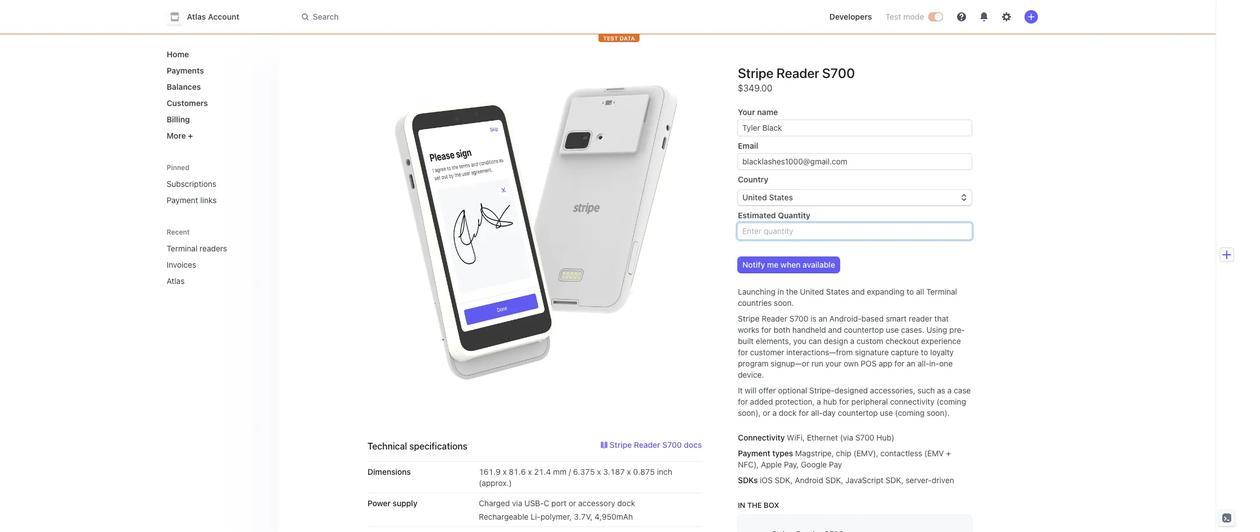 Task type: vqa. For each thing, say whether or not it's contained in the screenshot.


Task type: locate. For each thing, give the bounding box(es) containing it.
1 vertical spatial countertop
[[838, 409, 878, 418]]

atlas down invoices
[[167, 277, 185, 286]]

a inside stripe reader s700 is an android-based smart reader that works for both handheld and countertop use cases. using pre- built elements, you can design a custom checkout experience for customer interactions—from signature capture to loyalty program signup—or run your own pos app for an all-in-one device.
[[850, 337, 855, 346]]

own
[[844, 359, 859, 369]]

stripe
[[738, 65, 774, 81], [738, 314, 760, 324], [610, 441, 632, 450]]

reader up the 0.875
[[634, 441, 660, 450]]

s700 inside stripe reader s700 $349.00
[[822, 65, 855, 81]]

contactless
[[881, 449, 923, 459]]

ethernet
[[807, 433, 838, 443]]

to left all
[[907, 287, 914, 297]]

notify me when available button
[[738, 257, 840, 273]]

dock up 4,950mah
[[617, 499, 635, 509]]

payment down subscriptions
[[167, 196, 198, 205]]

0 vertical spatial states
[[769, 193, 793, 202]]

atlas left "account"
[[187, 12, 206, 21]]

customers
[[167, 98, 208, 108]]

0 horizontal spatial or
[[569, 499, 576, 509]]

countertop inside stripe reader s700 is an android-based smart reader that works for both handheld and countertop use cases. using pre- built elements, you can design a custom checkout experience for customer interactions—from signature capture to loyalty program signup—or run your own pos app for an all-in-one device.
[[844, 325, 884, 335]]

an down capture
[[907, 359, 916, 369]]

more +
[[167, 131, 193, 141]]

added
[[750, 397, 773, 407]]

/
[[569, 468, 571, 477]]

pos
[[861, 359, 877, 369]]

a right as
[[948, 386, 952, 396]]

0 vertical spatial +
[[188, 131, 193, 141]]

united right the
[[800, 287, 824, 297]]

1 vertical spatial states
[[826, 287, 849, 297]]

reader
[[777, 65, 819, 81], [762, 314, 787, 324], [634, 441, 660, 450]]

0 horizontal spatial an
[[819, 314, 828, 324]]

stripe inside stripe reader s700 $349.00
[[738, 65, 774, 81]]

1 vertical spatial terminal
[[926, 287, 957, 297]]

balances link
[[162, 78, 270, 96]]

reader inside stripe reader s700 is an android-based smart reader that works for both handheld and countertop use cases. using pre- built elements, you can design a custom checkout experience for customer interactions—from signature capture to loyalty program signup—or run your own pos app for an all-in-one device.
[[762, 314, 787, 324]]

1 horizontal spatial and
[[851, 287, 865, 297]]

0 horizontal spatial states
[[769, 193, 793, 202]]

or down the added
[[763, 409, 771, 418]]

all- inside it will offer optional stripe-designed accessories, such as a case for added protection, a hub for peripheral connectivity (coming soon), or a dock for all-day countertop use (coming soon).
[[811, 409, 823, 418]]

your
[[738, 107, 755, 117]]

0 horizontal spatial and
[[828, 325, 842, 335]]

Search text field
[[295, 6, 612, 27]]

0 horizontal spatial payment
[[167, 196, 198, 205]]

such
[[918, 386, 935, 396]]

or inside the charged via usb-c port or accessory dock rechargeable li-polymer, 3.7v, 4,950mah
[[569, 499, 576, 509]]

x left the 0.875
[[627, 468, 631, 477]]

all- down capture
[[918, 359, 930, 369]]

to left loyalty
[[921, 348, 928, 358]]

both
[[774, 325, 790, 335]]

0 horizontal spatial to
[[907, 287, 914, 297]]

1 horizontal spatial united
[[800, 287, 824, 297]]

atlas account
[[187, 12, 239, 21]]

1 vertical spatial use
[[880, 409, 893, 418]]

united down country
[[743, 193, 767, 202]]

dock down "protection,"
[[779, 409, 797, 418]]

1 horizontal spatial atlas
[[187, 12, 206, 21]]

and left expanding
[[851, 287, 865, 297]]

usb-
[[525, 499, 544, 509]]

0 vertical spatial united
[[743, 193, 767, 202]]

s700 inside stripe reader s700 is an android-based smart reader that works for both handheld and countertop use cases. using pre- built elements, you can design a custom checkout experience for customer interactions—from signature capture to loyalty program signup—or run your own pos app for an all-in-one device.
[[790, 314, 809, 324]]

in
[[738, 501, 746, 510]]

developers link
[[825, 8, 877, 26]]

+ right "(emv"
[[946, 449, 951, 459]]

(via
[[840, 433, 853, 443]]

payment inside the pinned element
[[167, 196, 198, 205]]

1 horizontal spatial an
[[907, 359, 916, 369]]

1 horizontal spatial sdk,
[[826, 476, 844, 486]]

your name
[[738, 107, 778, 117]]

Email email field
[[738, 154, 972, 170]]

balances
[[167, 82, 201, 92]]

billing
[[167, 115, 190, 124]]

sdk, down pay
[[826, 476, 844, 486]]

it will offer optional stripe-designed accessories, such as a case for added protection, a hub for peripheral connectivity (coming soon), or a dock for all-day countertop use (coming soon).
[[738, 386, 971, 418]]

all- inside stripe reader s700 is an android-based smart reader that works for both handheld and countertop use cases. using pre- built elements, you can design a custom checkout experience for customer interactions—from signature capture to loyalty program signup—or run your own pos app for an all-in-one device.
[[918, 359, 930, 369]]

1 horizontal spatial states
[[826, 287, 849, 297]]

+ right "more"
[[188, 131, 193, 141]]

0 horizontal spatial terminal
[[167, 244, 198, 254]]

reader up both
[[762, 314, 787, 324]]

1 horizontal spatial all-
[[918, 359, 930, 369]]

0 vertical spatial stripe
[[738, 65, 774, 81]]

0 vertical spatial to
[[907, 287, 914, 297]]

app
[[879, 359, 893, 369]]

elements,
[[756, 337, 791, 346]]

states up estimated quantity
[[769, 193, 793, 202]]

united states
[[743, 193, 793, 202]]

sdk, left the server-
[[886, 476, 904, 486]]

and up design
[[828, 325, 842, 335]]

an right is
[[819, 314, 828, 324]]

x right 81.6
[[528, 468, 532, 477]]

s700 for stripe reader s700 is an android-based smart reader that works for both handheld and countertop use cases. using pre- built elements, you can design a custom checkout experience for customer interactions—from signature capture to loyalty program signup—or run your own pos app for an all-in-one device.
[[790, 314, 809, 324]]

javascript
[[846, 476, 884, 486]]

1 vertical spatial or
[[569, 499, 576, 509]]

2 vertical spatial stripe
[[610, 441, 632, 450]]

run
[[812, 359, 824, 369]]

stripe reader s700 is an android-based smart reader that works for both handheld and countertop use cases. using pre- built elements, you can design a custom checkout experience for customer interactions—from signature capture to loyalty program signup—or run your own pos app for an all-in-one device.
[[738, 314, 965, 380]]

docs
[[684, 441, 702, 450]]

stripe inside stripe reader s700 is an android-based smart reader that works for both handheld and countertop use cases. using pre- built elements, you can design a custom checkout experience for customer interactions—from signature capture to loyalty program signup—or run your own pos app for an all-in-one device.
[[738, 314, 760, 324]]

(coming
[[937, 397, 966, 407], [895, 409, 925, 418]]

united states button
[[738, 190, 972, 206]]

to
[[907, 287, 914, 297], [921, 348, 928, 358]]

data
[[620, 35, 635, 42]]

0 horizontal spatial united
[[743, 193, 767, 202]]

reader up name
[[777, 65, 819, 81]]

0 horizontal spatial all-
[[811, 409, 823, 418]]

0 vertical spatial reader
[[777, 65, 819, 81]]

1 horizontal spatial terminal
[[926, 287, 957, 297]]

0 vertical spatial all-
[[918, 359, 930, 369]]

pinned element
[[162, 175, 270, 210]]

1 horizontal spatial dock
[[779, 409, 797, 418]]

0 horizontal spatial sdk,
[[775, 476, 793, 486]]

1 horizontal spatial to
[[921, 348, 928, 358]]

1 vertical spatial atlas
[[167, 277, 185, 286]]

and inside launching in the united states and expanding to all terminal countries soon.
[[851, 287, 865, 297]]

for down "protection,"
[[799, 409, 809, 418]]

0 horizontal spatial dock
[[617, 499, 635, 509]]

payment
[[167, 196, 198, 205], [738, 449, 771, 459]]

sdk, right ios
[[775, 476, 793, 486]]

0 horizontal spatial +
[[188, 131, 193, 141]]

dimensions
[[368, 468, 411, 477]]

1 vertical spatial (coming
[[895, 409, 925, 418]]

states inside launching in the united states and expanding to all terminal countries soon.
[[826, 287, 849, 297]]

stripe up works
[[738, 314, 760, 324]]

1 horizontal spatial or
[[763, 409, 771, 418]]

s700 for stripe reader s700 $349.00
[[822, 65, 855, 81]]

stripe for stripe reader s700 $349.00
[[738, 65, 774, 81]]

a right design
[[850, 337, 855, 346]]

stripe up 3.187 in the bottom of the page
[[610, 441, 632, 450]]

capture
[[891, 348, 919, 358]]

stripe reader s700 docs
[[610, 441, 702, 450]]

cases.
[[901, 325, 925, 335]]

smart
[[886, 314, 907, 324]]

when
[[781, 260, 801, 270]]

it
[[738, 386, 743, 396]]

types
[[773, 449, 793, 459]]

for
[[762, 325, 772, 335], [738, 348, 748, 358], [895, 359, 905, 369], [738, 397, 748, 407], [839, 397, 849, 407], [799, 409, 809, 418]]

1 vertical spatial payment
[[738, 449, 771, 459]]

test
[[603, 35, 618, 42]]

united inside dropdown button
[[743, 193, 767, 202]]

stripe up the $349.00
[[738, 65, 774, 81]]

0 vertical spatial or
[[763, 409, 771, 418]]

1 vertical spatial united
[[800, 287, 824, 297]]

1 x from the left
[[503, 468, 507, 477]]

estimated quantity
[[738, 211, 811, 220]]

$349.00
[[738, 83, 773, 93]]

21.4
[[534, 468, 551, 477]]

me
[[767, 260, 779, 270]]

name
[[757, 107, 778, 117]]

or right port
[[569, 499, 576, 509]]

atlas inside button
[[187, 12, 206, 21]]

terminal readers link
[[162, 239, 254, 258]]

united inside launching in the united states and expanding to all terminal countries soon.
[[800, 287, 824, 297]]

terminal inside launching in the united states and expanding to all terminal countries soon.
[[926, 287, 957, 297]]

1 vertical spatial reader
[[762, 314, 787, 324]]

core navigation links element
[[162, 45, 270, 145]]

0 vertical spatial countertop
[[844, 325, 884, 335]]

home link
[[162, 45, 270, 64]]

magstripe,
[[795, 449, 834, 459]]

1 horizontal spatial payment
[[738, 449, 771, 459]]

0 vertical spatial (coming
[[937, 397, 966, 407]]

terminal up invoices
[[167, 244, 198, 254]]

x
[[503, 468, 507, 477], [528, 468, 532, 477], [597, 468, 601, 477], [627, 468, 631, 477]]

2 vertical spatial reader
[[634, 441, 660, 450]]

for down designed
[[839, 397, 849, 407]]

1 vertical spatial an
[[907, 359, 916, 369]]

(coming down as
[[937, 397, 966, 407]]

s700 for stripe reader s700 docs
[[662, 441, 682, 450]]

billing link
[[162, 110, 270, 129]]

(coming down connectivity
[[895, 409, 925, 418]]

help image
[[957, 12, 966, 21]]

0 vertical spatial atlas
[[187, 12, 206, 21]]

2 sdk, from the left
[[826, 476, 844, 486]]

1 horizontal spatial +
[[946, 449, 951, 459]]

a left hub
[[817, 397, 821, 407]]

1 vertical spatial and
[[828, 325, 842, 335]]

payment links
[[167, 196, 217, 205]]

soon.
[[774, 298, 794, 308]]

states inside dropdown button
[[769, 193, 793, 202]]

payment types
[[738, 449, 793, 459]]

1 vertical spatial to
[[921, 348, 928, 358]]

x right 6.375
[[597, 468, 601, 477]]

1 sdk, from the left
[[775, 476, 793, 486]]

0 vertical spatial use
[[886, 325, 899, 335]]

0 vertical spatial dock
[[779, 409, 797, 418]]

experience
[[921, 337, 961, 346]]

1 vertical spatial all-
[[811, 409, 823, 418]]

terminal right all
[[926, 287, 957, 297]]

launching in the united states and expanding to all terminal countries soon.
[[738, 287, 957, 308]]

0 vertical spatial payment
[[167, 196, 198, 205]]

subscriptions link
[[162, 175, 270, 193]]

0 horizontal spatial atlas
[[167, 277, 185, 286]]

use down peripheral
[[880, 409, 893, 418]]

1 vertical spatial dock
[[617, 499, 635, 509]]

1 vertical spatial stripe
[[738, 314, 760, 324]]

use down smart
[[886, 325, 899, 335]]

0 vertical spatial terminal
[[167, 244, 198, 254]]

use inside stripe reader s700 is an android-based smart reader that works for both handheld and countertop use cases. using pre- built elements, you can design a custom checkout experience for customer interactions—from signature capture to loyalty program signup—or run your own pos app for an all-in-one device.
[[886, 325, 899, 335]]

reader for stripe reader s700 docs
[[634, 441, 660, 450]]

c
[[544, 499, 549, 509]]

dock inside it will offer optional stripe-designed accessories, such as a case for added protection, a hub for peripheral connectivity (coming soon), or a dock for all-day countertop use (coming soon).
[[779, 409, 797, 418]]

invoices
[[167, 260, 196, 270]]

pay,
[[784, 460, 799, 470]]

protection,
[[775, 397, 815, 407]]

atlas inside recent element
[[167, 277, 185, 286]]

0 vertical spatial an
[[819, 314, 828, 324]]

settings image
[[1002, 12, 1011, 21]]

x left 81.6
[[503, 468, 507, 477]]

an
[[819, 314, 828, 324], [907, 359, 916, 369]]

in the box
[[738, 501, 779, 510]]

0 vertical spatial and
[[851, 287, 865, 297]]

payment up nfc),
[[738, 449, 771, 459]]

email
[[738, 141, 759, 151]]

countertop down peripheral
[[838, 409, 878, 418]]

to inside stripe reader s700 is an android-based smart reader that works for both handheld and countertop use cases. using pre- built elements, you can design a custom checkout experience for customer interactions—from signature capture to loyalty program signup—or run your own pos app for an all-in-one device.
[[921, 348, 928, 358]]

countertop up custom
[[844, 325, 884, 335]]

0 horizontal spatial (coming
[[895, 409, 925, 418]]

1 vertical spatial +
[[946, 449, 951, 459]]

all- down stripe-
[[811, 409, 823, 418]]

stripe for stripe reader s700 docs
[[610, 441, 632, 450]]

stripe reader s700 docs link
[[601, 440, 702, 451]]

reader inside stripe reader s700 $349.00
[[777, 65, 819, 81]]

wifi,
[[787, 433, 805, 443]]

states up android-
[[826, 287, 849, 297]]

rechargeable
[[479, 513, 529, 522]]

2 horizontal spatial sdk,
[[886, 476, 904, 486]]

stripe-
[[809, 386, 835, 396]]



Task type: describe. For each thing, give the bounding box(es) containing it.
dock inside the charged via usb-c port or accessory dock rechargeable li-polymer, 3.7v, 4,950mah
[[617, 499, 635, 509]]

available
[[803, 260, 835, 270]]

+ inside 'magstripe, chip (emv), contactless (emv + nfc), apple pay, google pay'
[[946, 449, 951, 459]]

terminal readers
[[167, 244, 227, 254]]

account
[[208, 12, 239, 21]]

program
[[738, 359, 769, 369]]

Search search field
[[295, 6, 612, 27]]

pinned
[[167, 164, 189, 172]]

payment for payment links
[[167, 196, 198, 205]]

loyalty
[[931, 348, 954, 358]]

invoices link
[[162, 256, 254, 274]]

more
[[167, 131, 186, 141]]

supply
[[393, 499, 418, 509]]

1 horizontal spatial (coming
[[937, 397, 966, 407]]

atlas for atlas account
[[187, 12, 206, 21]]

atlas for atlas
[[167, 277, 185, 286]]

for down built
[[738, 348, 748, 358]]

atlas account button
[[167, 9, 251, 25]]

for down capture
[[895, 359, 905, 369]]

you
[[794, 337, 807, 346]]

notify me when available
[[743, 260, 835, 270]]

signup—or
[[771, 359, 810, 369]]

0.875
[[633, 468, 655, 477]]

power supply
[[368, 499, 418, 509]]

technical
[[368, 442, 407, 452]]

estimated
[[738, 211, 776, 220]]

developers
[[830, 12, 872, 21]]

design
[[824, 337, 848, 346]]

a down the added
[[773, 409, 777, 418]]

test data
[[603, 35, 635, 42]]

payment for payment types
[[738, 449, 771, 459]]

designed
[[835, 386, 868, 396]]

nfc),
[[738, 460, 759, 470]]

custom
[[857, 337, 884, 346]]

android-
[[830, 314, 862, 324]]

4 x from the left
[[627, 468, 631, 477]]

accessory
[[578, 499, 615, 509]]

countertop inside it will offer optional stripe-designed accessories, such as a case for added protection, a hub for peripheral connectivity (coming soon), or a dock for all-day countertop use (coming soon).
[[838, 409, 878, 418]]

accessories,
[[870, 386, 916, 396]]

readers
[[200, 244, 227, 254]]

home
[[167, 49, 189, 59]]

pay
[[829, 460, 842, 470]]

(approx.)
[[479, 479, 512, 488]]

interactions—from
[[787, 348, 853, 358]]

81.6
[[509, 468, 526, 477]]

built
[[738, 337, 754, 346]]

for up elements,
[[762, 325, 772, 335]]

expanding
[[867, 287, 905, 297]]

or inside it will offer optional stripe-designed accessories, such as a case for added protection, a hub for peripheral connectivity (coming soon), or a dock for all-day countertop use (coming soon).
[[763, 409, 771, 418]]

charged
[[479, 499, 510, 509]]

2 x from the left
[[528, 468, 532, 477]]

reader for stripe reader s700 is an android-based smart reader that works for both handheld and countertop use cases. using pre- built elements, you can design a custom checkout experience for customer interactions—from signature capture to loyalty program signup—or run your own pos app for an all-in-one device.
[[762, 314, 787, 324]]

connectivity
[[890, 397, 935, 407]]

magstripe, chip (emv), contactless (emv + nfc), apple pay, google pay
[[738, 449, 951, 470]]

will
[[745, 386, 757, 396]]

3.7v,
[[574, 513, 593, 522]]

+ inside core navigation links element
[[188, 131, 193, 141]]

161.9
[[479, 468, 501, 477]]

for down it
[[738, 397, 748, 407]]

recent navigation links element
[[155, 223, 279, 291]]

and inside stripe reader s700 is an android-based smart reader that works for both handheld and countertop use cases. using pre- built elements, you can design a custom checkout experience for customer interactions—from signature capture to loyalty program signup—or run your own pos app for an all-in-one device.
[[828, 325, 842, 335]]

4,950mah
[[595, 513, 633, 522]]

day
[[823, 409, 836, 418]]

Your name text field
[[738, 120, 972, 136]]

can
[[809, 337, 822, 346]]

stripe for stripe reader s700 is an android-based smart reader that works for both handheld and countertop use cases. using pre- built elements, you can design a custom checkout experience for customer interactions—from signature capture to loyalty program signup—or run your own pos app for an all-in-one device.
[[738, 314, 760, 324]]

customers link
[[162, 94, 270, 112]]

in-
[[929, 359, 939, 369]]

signature
[[855, 348, 889, 358]]

6.375
[[573, 468, 595, 477]]

recent
[[167, 228, 190, 237]]

3.187
[[603, 468, 625, 477]]

device.
[[738, 370, 764, 380]]

that
[[935, 314, 949, 324]]

handheld
[[793, 325, 826, 335]]

as
[[937, 386, 946, 396]]

stripe reader s700 $349.00
[[738, 65, 855, 93]]

to inside launching in the united states and expanding to all terminal countries soon.
[[907, 287, 914, 297]]

using
[[927, 325, 948, 335]]

google
[[801, 460, 827, 470]]

recent element
[[155, 239, 279, 291]]

use inside it will offer optional stripe-designed accessories, such as a case for added protection, a hub for peripheral connectivity (coming soon), or a dock for all-day countertop use (coming soon).
[[880, 409, 893, 418]]

server-
[[906, 476, 932, 486]]

port
[[552, 499, 567, 509]]

soon).
[[927, 409, 950, 418]]

hub
[[823, 397, 837, 407]]

inch
[[657, 468, 672, 477]]

terminal inside "link"
[[167, 244, 198, 254]]

offer
[[759, 386, 776, 396]]

pre-
[[950, 325, 965, 335]]

3 x from the left
[[597, 468, 601, 477]]

test
[[886, 12, 901, 21]]

Estimated Quantity number field
[[738, 224, 972, 239]]

li-
[[531, 513, 541, 522]]

apple
[[761, 460, 782, 470]]

3 sdk, from the left
[[886, 476, 904, 486]]

hub)
[[877, 433, 895, 443]]

reader for stripe reader s700 $349.00
[[777, 65, 819, 81]]

quantity
[[778, 211, 811, 220]]

pinned navigation links element
[[162, 159, 272, 210]]

specifications
[[409, 442, 468, 452]]

case
[[954, 386, 971, 396]]

sdks ios sdk, android sdk, javascript sdk, server-driven
[[738, 476, 954, 486]]

chip
[[836, 449, 852, 459]]

connectivity wifi, ethernet (via s700 hub)
[[738, 433, 895, 443]]

driven
[[932, 476, 954, 486]]

one
[[939, 359, 953, 369]]

soon),
[[738, 409, 761, 418]]



